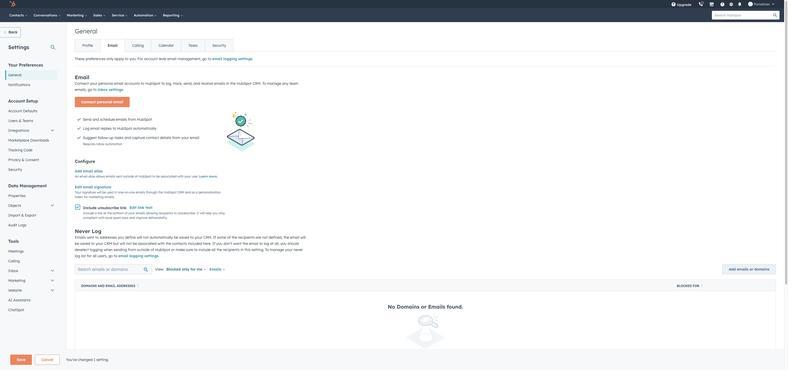 Task type: describe. For each thing, give the bounding box(es) containing it.
schedule
[[100, 117, 115, 122]]

at inside emails sent to addresses you define will not automatically be saved to your crm. if some of the recipients are not defined, the email will be saved to your crm but will not be associated with the contacts included here. if you don't want the email to log at all, you should deselect logging when sending from outside of hubspot or make sure to include all the recipients in this setting. to manage your never log list for all users, go to
[[270, 242, 274, 246]]

at inside the 'edit link text include a link at the bottom of your emails allowing recipients to unsubscribe. it will help you stay compliant with local spam laws and improve deliverability.'
[[103, 211, 106, 215]]

upgrade
[[677, 3, 691, 7]]

press to sort. image for domains and email addresses
[[137, 284, 139, 288]]

pomatoes
[[754, 2, 770, 6]]

include unsubscribe link
[[83, 206, 126, 210]]

1 vertical spatial calling link
[[5, 256, 58, 266]]

add for add email alias an email alias allows emails sent outside of hubspot to be associated with your user. learn more .
[[75, 169, 82, 174]]

to inside the 'edit link text include a link at the bottom of your emails allowing recipients to unsubscribe. it will help you stay compliant with local spam laws and improve deliverability.'
[[174, 211, 177, 215]]

learn more link
[[199, 175, 217, 178]]

found.
[[447, 304, 463, 310]]

blocked for blocked only for me
[[166, 267, 181, 272]]

0 vertical spatial automatically
[[133, 126, 156, 131]]

general link
[[5, 70, 58, 80]]

unsubscribe
[[98, 206, 119, 210]]

data management element
[[5, 183, 58, 230]]

email logging settings .
[[118, 254, 159, 258]]

1 horizontal spatial calling link
[[125, 39, 151, 52]]

text
[[145, 205, 152, 210]]

1 vertical spatial signature
[[82, 191, 96, 194]]

2 horizontal spatial logging
[[223, 57, 237, 61]]

included
[[188, 242, 202, 246]]

the inside connect your personal email accounts to hubspot to log, track, send, and receive emails in the hubspot crm. to manage any team emails, go to
[[230, 81, 236, 86]]

calling for the bottommost calling link
[[8, 259, 20, 264]]

search image
[[773, 13, 777, 17]]

marketplace
[[8, 138, 29, 143]]

sent inside emails sent to addresses you define will not automatically be saved to your crm. if some of the recipients are not defined, the email will be saved to your crm but will not be associated with the contacts included here. if you don't want the email to log at all, you should deselect logging when sending from outside of hubspot or make sure to include all the recipients in this setting. to manage your never log list for all users, go to
[[87, 235, 94, 240]]

manage inside connect your personal email accounts to hubspot to log, track, send, and receive emails in the hubspot crm. to manage any team emails, go to
[[267, 81, 281, 86]]

email inside 'link'
[[108, 43, 118, 48]]

settings image
[[729, 2, 733, 7]]

calling icon button
[[697, 1, 705, 7]]

personalization
[[199, 191, 221, 194]]

for inside button
[[693, 284, 699, 288]]

properties link
[[5, 191, 58, 201]]

never log
[[75, 228, 101, 235]]

associated inside add email alias an email alias allows emails sent outside of hubspot to be associated with your user. learn more .
[[161, 175, 177, 178]]

navigation containing profile
[[75, 39, 234, 52]]

your inside edit email signature your signature will be used in one-on-one emails through the hubspot crm and as a personalization token for marketing emails.
[[75, 191, 81, 194]]

be inside edit email signature your signature will be used in one-on-one emails through the hubspot crm and as a personalization token for marketing emails.
[[102, 191, 106, 194]]

tracking code
[[8, 148, 32, 152]]

associated inside emails sent to addresses you define will not automatically be saved to your crm. if some of the recipients are not defined, the email will be saved to your crm but will not be associated with the contacts included here. if you don't want the email to log at all, you should deselect logging when sending from outside of hubspot or make sure to include all the recipients in this setting. to manage your never log list for all users, go to
[[138, 242, 156, 246]]

the inside edit email signature your signature will be used in one-on-one emails through the hubspot crm and as a personalization token for marketing emails.
[[158, 191, 163, 194]]

code
[[24, 148, 32, 152]]

hubspot inside edit email signature your signature will be used in one-on-one emails through the hubspot crm and as a personalization token for marketing emails.
[[164, 191, 177, 194]]

of up email logging settings . at left
[[151, 248, 154, 252]]

1
[[94, 358, 95, 362]]

marketing inside button
[[8, 278, 25, 283]]

recipients inside the 'edit link text include a link at the bottom of your emails allowing recipients to unsubscribe. it will help you stay compliant with local spam laws and improve deliverability.'
[[159, 211, 173, 215]]

domains inside button
[[81, 284, 97, 288]]

notifications image
[[737, 2, 742, 7]]

users & teams
[[8, 119, 33, 123]]

should
[[288, 242, 299, 246]]

1 vertical spatial alias
[[88, 175, 95, 178]]

emails inside edit email signature your signature will be used in one-on-one emails through the hubspot crm and as a personalization token for marketing emails.
[[136, 191, 145, 194]]

0 horizontal spatial not
[[126, 242, 132, 246]]

only inside popup button
[[182, 267, 189, 272]]

contact
[[146, 135, 159, 140]]

emails sent to addresses you define will not automatically be saved to your crm. if some of the recipients are not defined, the email will be saved to your crm but will not be associated with the contacts included here. if you don't want the email to log at all, you should deselect logging when sending from outside of hubspot or make sure to include all the recipients in this setting. to manage your never log list for all users, go to
[[75, 235, 306, 258]]

chatspot link
[[5, 305, 58, 315]]

suggest follow-up tasks and capture contact details from your email requires inbox automation
[[83, 135, 199, 146]]

import
[[8, 213, 20, 218]]

for inside popup button
[[190, 267, 196, 272]]

Search emails or domains search field
[[75, 264, 152, 275]]

email inside suggest follow-up tasks and capture contact details from your email requires inbox automation
[[190, 135, 199, 140]]

blocked only for me button
[[166, 264, 206, 275]]

preferences
[[19, 62, 43, 68]]

blocked only for me
[[166, 267, 202, 272]]

with inside add email alias an email alias allows emails sent outside of hubspot to be associated with your user. learn more .
[[177, 175, 183, 178]]

in inside connect your personal email accounts to hubspot to log, track, send, and receive emails in the hubspot crm. to manage any team emails, go to
[[226, 81, 229, 86]]

connect for connect personal email
[[81, 100, 96, 104]]

this
[[245, 248, 251, 252]]

with inside the 'edit link text include a link at the bottom of your emails allowing recipients to unsubscribe. it will help you stay compliant with local spam laws and improve deliverability.'
[[98, 216, 105, 220]]

management,
[[178, 57, 201, 61]]

properties
[[8, 194, 26, 198]]

of inside add email alias an email alias allows emails sent outside of hubspot to be associated with your user. learn more .
[[135, 175, 138, 178]]

1 horizontal spatial log
[[264, 242, 269, 246]]

improve
[[136, 216, 148, 220]]

press to sort. element for domains and email addresses
[[137, 284, 139, 288]]

emails for emails sent to addresses you define will not automatically be saved to your crm. if some of the recipients are not defined, the email will be saved to your crm but will not be associated with the contacts included here. if you don't want the email to log at all, you should deselect logging when sending from outside of hubspot or make sure to include all the recipients in this setting. to manage your never log list for all users, go to
[[75, 235, 86, 240]]

meetings link
[[5, 247, 58, 256]]

user.
[[192, 175, 198, 178]]

calendar
[[158, 43, 174, 48]]

email link
[[100, 39, 125, 52]]

assistants
[[13, 298, 31, 303]]

0 vertical spatial log
[[83, 126, 89, 131]]

cancel button
[[35, 355, 60, 365]]

0 horizontal spatial setting.
[[96, 358, 109, 362]]

send,
[[184, 81, 192, 86]]

conversations link
[[31, 8, 64, 22]]

email inside edit email signature your signature will be used in one-on-one emails through the hubspot crm and as a personalization token for marketing emails.
[[83, 185, 93, 189]]

notifications
[[8, 83, 30, 87]]

account setup element
[[5, 98, 58, 175]]

marketing
[[89, 195, 104, 199]]

reporting link
[[160, 8, 186, 22]]

privacy & consent
[[8, 158, 39, 162]]

marketing inside "link"
[[67, 13, 85, 17]]

details
[[160, 135, 171, 140]]

0 vertical spatial general
[[75, 27, 97, 35]]

inbox inside suggest follow-up tasks and capture contact details from your email requires inbox automation
[[96, 142, 104, 146]]

or for no domains or emails found.
[[421, 304, 427, 310]]

Search HubSpot search field
[[712, 11, 775, 20]]

connect personal email
[[81, 100, 123, 104]]

1 horizontal spatial domains
[[397, 304, 419, 310]]

email inside 'button'
[[113, 100, 123, 104]]

0 vertical spatial all
[[212, 248, 216, 252]]

tyler black image
[[748, 2, 753, 6]]

blocked for
[[677, 284, 699, 288]]

crm. inside connect your personal email accounts to hubspot to log, track, send, and receive emails in the hubspot crm. to manage any team emails, go to
[[253, 81, 261, 86]]

never
[[75, 228, 90, 235]]

0 vertical spatial from
[[128, 117, 136, 122]]

when
[[104, 248, 113, 252]]

and inside edit email signature your signature will be used in one-on-one emails through the hubspot crm and as a personalization token for marketing emails.
[[185, 191, 191, 194]]

2 vertical spatial recipients
[[223, 248, 240, 252]]

or for add emails or domains
[[749, 267, 753, 272]]

be down define
[[133, 242, 137, 246]]

sure
[[186, 248, 193, 252]]

outside inside emails sent to addresses you define will not automatically be saved to your crm. if some of the recipients are not defined, the email will be saved to your crm but will not be associated with the contacts included here. if you don't want the email to log at all, you should deselect logging when sending from outside of hubspot or make sure to include all the recipients in this setting. to manage your never log list for all users, go to
[[137, 248, 150, 252]]

search button
[[771, 11, 780, 20]]

hubspot inside emails sent to addresses you define will not automatically be saved to your crm. if some of the recipients are not defined, the email will be saved to your crm but will not be associated with the contacts included here. if you don't want the email to log at all, you should deselect logging when sending from outside of hubspot or make sure to include all the recipients in this setting. to manage your never log list for all users, go to
[[155, 248, 170, 252]]

marketing button
[[5, 276, 58, 286]]

contacts
[[172, 242, 187, 246]]

of inside the 'edit link text include a link at the bottom of your emails allowing recipients to unsubscribe. it will help you stay compliant with local spam laws and improve deliverability.'
[[124, 211, 127, 215]]

help image
[[720, 2, 725, 7]]

one-
[[118, 191, 125, 194]]

1 horizontal spatial link
[[120, 206, 126, 210]]

pomatoes button
[[745, 0, 777, 8]]

emails inside the 'edit link text include a link at the bottom of your emails allowing recipients to unsubscribe. it will help you stay compliant with local spam laws and improve deliverability.'
[[136, 211, 145, 215]]

1 vertical spatial email
[[75, 74, 89, 80]]

allows
[[96, 175, 105, 178]]

2 horizontal spatial link
[[138, 205, 144, 210]]

all,
[[275, 242, 279, 246]]

are
[[256, 235, 261, 240]]

back link
[[0, 27, 21, 38]]

crm inside emails sent to addresses you define will not automatically be saved to your crm. if some of the recipients are not defined, the email will be saved to your crm but will not be associated with the contacts included here. if you don't want the email to log at all, you should deselect logging when sending from outside of hubspot or make sure to include all the recipients in this setting. to manage your never log list for all users, go to
[[104, 242, 112, 246]]

the inside the 'edit link text include a link at the bottom of your emails allowing recipients to unsubscribe. it will help you stay compliant with local spam laws and improve deliverability.'
[[107, 211, 112, 215]]

personal inside 'button'
[[97, 100, 112, 104]]

help button
[[718, 0, 727, 8]]

1 horizontal spatial settings
[[144, 254, 158, 258]]

logging inside emails sent to addresses you define will not automatically be saved to your crm. if some of the recipients are not defined, the email will be saved to your crm but will not be associated with the contacts included here. if you don't want the email to log at all, you should deselect logging when sending from outside of hubspot or make sure to include all the recipients in this setting. to manage your never log list for all users, go to
[[90, 248, 103, 252]]

and inside the 'edit link text include a link at the bottom of your emails allowing recipients to unsubscribe. it will help you stay compliant with local spam laws and improve deliverability.'
[[129, 216, 135, 220]]

edit for link
[[129, 205, 137, 210]]

help
[[205, 211, 212, 215]]

include
[[199, 248, 211, 252]]

service link
[[109, 8, 131, 22]]

from inside suggest follow-up tasks and capture contact details from your email requires inbox automation
[[172, 135, 180, 140]]

contacts
[[9, 13, 25, 17]]

2 horizontal spatial not
[[262, 235, 268, 240]]

0 vertical spatial security link
[[205, 39, 233, 52]]

apply
[[114, 57, 124, 61]]

tasks link
[[181, 39, 205, 52]]

you inside the 'edit link text include a link at the bottom of your emails allowing recipients to unsubscribe. it will help you stay compliant with local spam laws and improve deliverability.'
[[212, 211, 218, 215]]

automation
[[105, 142, 122, 146]]

crm inside edit email signature your signature will be used in one-on-one emails through the hubspot crm and as a personalization token for marketing emails.
[[177, 191, 184, 194]]

edit email signature your signature will be used in one-on-one emails through the hubspot crm and as a personalization token for marketing emails.
[[75, 185, 221, 199]]

1 horizontal spatial not
[[143, 235, 149, 240]]

2 vertical spatial logging
[[129, 254, 143, 258]]

add email alias an email alias allows emails sent outside of hubspot to be associated with your user. learn more .
[[75, 169, 218, 178]]

you down some
[[216, 242, 222, 246]]

outside inside add email alias an email alias allows emails sent outside of hubspot to be associated with your user. learn more .
[[123, 175, 134, 178]]

general inside your preferences element
[[8, 73, 21, 77]]

data management
[[8, 183, 47, 188]]

upgrade image
[[671, 2, 676, 7]]

settings link
[[728, 1, 734, 7]]

one
[[129, 191, 135, 194]]

you've
[[66, 358, 77, 362]]

your preferences element
[[5, 62, 58, 90]]

menu containing pomatoes
[[668, 0, 778, 8]]

& for teams
[[19, 119, 21, 123]]

emails.
[[105, 195, 115, 199]]

your up 'included'
[[195, 235, 202, 240]]

tracking code link
[[5, 145, 58, 155]]

calendar link
[[151, 39, 181, 52]]

for inside emails sent to addresses you define will not automatically be saved to your crm. if some of the recipients are not defined, the email will be saved to your crm but will not be associated with the contacts included here. if you don't want the email to log at all, you should deselect logging when sending from outside of hubspot or make sure to include all the recipients in this setting. to manage your never log list for all users, go to
[[87, 254, 92, 258]]

account
[[144, 57, 158, 61]]

used
[[107, 191, 114, 194]]

sending
[[114, 248, 127, 252]]

these
[[75, 57, 85, 61]]

marketing link
[[64, 8, 90, 22]]

inbox settings link
[[98, 87, 123, 92]]

0 vertical spatial if
[[213, 235, 216, 240]]

0 vertical spatial inbox
[[98, 87, 108, 92]]

your down "should" on the left bottom of the page
[[285, 248, 293, 252]]

your down addresses
[[96, 242, 103, 246]]

track,
[[173, 81, 183, 86]]

stay
[[219, 211, 225, 215]]

email logging settings link for these preferences only apply to you. for account level email management, go to email logging settings .
[[212, 57, 252, 61]]

your inside the 'edit link text include a link at the bottom of your emails allowing recipients to unsubscribe. it will help you stay compliant with local spam laws and improve deliverability.'
[[128, 211, 135, 215]]

1 vertical spatial all
[[93, 254, 97, 258]]

deselect
[[75, 248, 89, 252]]

go inside emails sent to addresses you define will not automatically be saved to your crm. if some of the recipients are not defined, the email will be saved to your crm but will not be associated with the contacts included here. if you don't want the email to log at all, you should deselect logging when sending from outside of hubspot or make sure to include all the recipients in this setting. to manage your never log list for all users, go to
[[108, 254, 113, 258]]

1 vertical spatial if
[[212, 242, 215, 246]]

you up but at bottom
[[118, 235, 124, 240]]



Task type: locate. For each thing, give the bounding box(es) containing it.
automatically up capture
[[133, 126, 156, 131]]

press to sort. element inside domains and email addresses button
[[137, 284, 139, 288]]

1 horizontal spatial outside
[[137, 248, 150, 252]]

only left me
[[182, 267, 189, 272]]

1 horizontal spatial press to sort. image
[[701, 284, 703, 288]]

setup
[[26, 98, 38, 104]]

tasks
[[114, 135, 123, 140]]

1 horizontal spatial your
[[75, 191, 81, 194]]

at
[[103, 211, 106, 215], [270, 242, 274, 246]]

2 press to sort. element from the left
[[701, 284, 703, 288]]

emails left domains
[[737, 267, 748, 272]]

in left one-
[[114, 191, 117, 194]]

0 horizontal spatial emails
[[75, 235, 86, 240]]

emails for emails
[[209, 267, 221, 272]]

0 vertical spatial setting.
[[252, 248, 264, 252]]

press to sort. image inside blocked for button
[[701, 284, 703, 288]]

edit link text include a link at the bottom of your emails allowing recipients to unsubscribe. it will help you stay compliant with local spam laws and improve deliverability.
[[83, 205, 225, 220]]

1 vertical spatial emails
[[209, 267, 221, 272]]

account up "account defaults" on the top of the page
[[8, 98, 25, 104]]

bottom
[[113, 211, 124, 215]]

& inside privacy & consent link
[[22, 158, 24, 162]]

settings
[[238, 57, 252, 61], [109, 87, 123, 92], [144, 254, 158, 258]]

connect personal email button
[[75, 97, 130, 107]]

1 vertical spatial add
[[729, 267, 736, 272]]

for
[[137, 57, 143, 61]]

blocked inside popup button
[[166, 267, 181, 272]]

crm. inside emails sent to addresses you define will not automatically be saved to your crm. if some of the recipients are not defined, the email will be saved to your crm but will not be associated with the contacts included here. if you don't want the email to log at all, you should deselect logging when sending from outside of hubspot or make sure to include all the recipients in this setting. to manage your never log list for all users, go to
[[203, 235, 212, 240]]

1 vertical spatial sent
[[87, 235, 94, 240]]

0 vertical spatial associated
[[161, 175, 177, 178]]

the
[[230, 81, 236, 86], [158, 191, 163, 194], [107, 211, 112, 215], [232, 235, 237, 240], [284, 235, 289, 240], [166, 242, 171, 246], [243, 242, 248, 246], [217, 248, 222, 252]]

1 horizontal spatial general
[[75, 27, 97, 35]]

0 vertical spatial go
[[202, 57, 207, 61]]

0 horizontal spatial log
[[83, 126, 89, 131]]

press to sort. image inside domains and email addresses button
[[137, 284, 139, 288]]

laws
[[122, 216, 128, 220]]

2 horizontal spatial with
[[177, 175, 183, 178]]

calling link up for
[[125, 39, 151, 52]]

and right send
[[92, 117, 99, 122]]

0 vertical spatial with
[[177, 175, 183, 178]]

of up one
[[135, 175, 138, 178]]

1 horizontal spatial emails
[[209, 267, 221, 272]]

a up the compliant
[[95, 211, 97, 215]]

consent
[[25, 158, 39, 162]]

0 horizontal spatial at
[[103, 211, 106, 215]]

edit up 'token'
[[75, 185, 82, 189]]

0 vertical spatial to
[[262, 81, 266, 86]]

& right privacy
[[22, 158, 24, 162]]

navigation
[[75, 39, 234, 52]]

menu item
[[695, 0, 696, 8]]

saved up contacts
[[179, 235, 189, 240]]

or inside emails sent to addresses you define will not automatically be saved to your crm. if some of the recipients are not defined, the email will be saved to your crm but will not be associated with the contacts included here. if you don't want the email to log at all, you should deselect logging when sending from outside of hubspot or make sure to include all the recipients in this setting. to manage your never log list for all users, go to
[[171, 248, 175, 252]]

log,
[[166, 81, 172, 86]]

to left any
[[262, 81, 266, 86]]

add inside add email alias an email alias allows emails sent outside of hubspot to be associated with your user. learn more .
[[75, 169, 82, 174]]

emails inside emails popup button
[[209, 267, 221, 272]]

2 horizontal spatial go
[[202, 57, 207, 61]]

1 vertical spatial recipients
[[238, 235, 255, 240]]

signature down edit email signature button
[[82, 191, 96, 194]]

setting. inside emails sent to addresses you define will not automatically be saved to your crm. if some of the recipients are not defined, the email will be saved to your crm but will not be associated with the contacts included here. if you don't want the email to log at all, you should deselect logging when sending from outside of hubspot or make sure to include all the recipients in this setting. to manage your never log list for all users, go to
[[252, 248, 264, 252]]

press to sort. image for blocked for
[[701, 284, 703, 288]]

your up connect personal email
[[90, 81, 97, 86]]

manage down all,
[[270, 248, 284, 252]]

never
[[294, 248, 303, 252]]

of up don't
[[227, 235, 231, 240]]

go down 'when'
[[108, 254, 113, 258]]

0 horizontal spatial all
[[93, 254, 97, 258]]

0 vertical spatial marketing
[[67, 13, 85, 17]]

1 vertical spatial at
[[270, 242, 274, 246]]

account for account defaults
[[8, 109, 22, 113]]

will right define
[[137, 235, 142, 240]]

0 horizontal spatial blocked
[[166, 267, 181, 272]]

security inside "navigation"
[[212, 43, 226, 48]]

emails down never
[[75, 235, 86, 240]]

2 horizontal spatial settings
[[238, 57, 252, 61]]

go right emails,
[[88, 87, 92, 92]]

2 include from the top
[[83, 211, 94, 215]]

1 account from the top
[[8, 98, 25, 104]]

sent down 'never log'
[[87, 235, 94, 240]]

add for add emails or domains
[[729, 267, 736, 272]]

email logging settings link for email logging settings .
[[118, 254, 158, 258]]

menu
[[668, 0, 778, 8]]

from inside emails sent to addresses you define will not automatically be saved to your crm. if some of the recipients are not defined, the email will be saved to your crm but will not be associated with the contacts included here. if you don't want the email to log at all, you should deselect logging when sending from outside of hubspot or make sure to include all the recipients in this setting. to manage your never log list for all users, go to
[[128, 248, 136, 252]]

emails right me
[[209, 267, 221, 272]]

recipients down don't
[[223, 248, 240, 252]]

1 horizontal spatial log
[[92, 228, 101, 235]]

email logging settings link
[[212, 57, 252, 61], [118, 254, 158, 258]]

1 horizontal spatial go
[[108, 254, 113, 258]]

no domains or emails found.
[[388, 304, 463, 310]]

inbox up connect personal email
[[98, 87, 108, 92]]

1 horizontal spatial with
[[157, 242, 165, 246]]

0 horizontal spatial security link
[[5, 165, 58, 175]]

general up profile link
[[75, 27, 97, 35]]

level
[[159, 57, 166, 61]]

through
[[146, 191, 157, 194]]

0 horizontal spatial calling link
[[5, 256, 58, 266]]

a inside the 'edit link text include a link at the bottom of your emails allowing recipients to unsubscribe. it will help you stay compliant with local spam laws and improve deliverability.'
[[95, 211, 97, 215]]

personal up inbox settings link
[[98, 81, 113, 86]]

in inside edit email signature your signature will be used in one-on-one emails through the hubspot crm and as a personalization token for marketing emails.
[[114, 191, 117, 194]]

connect inside 'button'
[[81, 100, 96, 104]]

calling link down meetings
[[5, 256, 58, 266]]

emails,
[[75, 87, 87, 92]]

link left text
[[138, 205, 144, 210]]

1 press to sort. element from the left
[[137, 284, 139, 288]]

1 horizontal spatial calling
[[132, 43, 144, 48]]

will up never
[[300, 235, 306, 240]]

press to sort. element inside blocked for button
[[701, 284, 703, 288]]

1 vertical spatial personal
[[97, 100, 112, 104]]

&
[[19, 119, 21, 123], [22, 158, 24, 162], [21, 213, 24, 218]]

it
[[197, 211, 199, 215]]

log up addresses
[[92, 228, 101, 235]]

be inside add email alias an email alias allows emails sent outside of hubspot to be associated with your user. learn more .
[[156, 175, 160, 178]]

local
[[105, 216, 112, 220]]

if left some
[[213, 235, 216, 240]]

users & teams link
[[5, 116, 58, 126]]

1 vertical spatial calling
[[8, 259, 20, 264]]

edit inside the 'edit link text include a link at the bottom of your emails allowing recipients to unsubscribe. it will help you stay compliant with local spam laws and improve deliverability.'
[[129, 205, 137, 210]]

0 horizontal spatial crm.
[[203, 235, 212, 240]]

1 vertical spatial your
[[75, 191, 81, 194]]

0 vertical spatial a
[[196, 191, 198, 194]]

1 vertical spatial security link
[[5, 165, 58, 175]]

press to sort. image
[[137, 284, 139, 288], [701, 284, 703, 288]]

manage left any
[[267, 81, 281, 86]]

profile link
[[75, 39, 100, 52]]

. inside add email alias an email alias allows emails sent outside of hubspot to be associated with your user. learn more .
[[217, 175, 218, 178]]

go right management,
[[202, 57, 207, 61]]

email inside button
[[106, 284, 116, 288]]

in inside emails sent to addresses you define will not automatically be saved to your crm. if some of the recipients are not defined, the email will be saved to your crm but will not be associated with the contacts included here. if you don't want the email to log at all, you should deselect logging when sending from outside of hubspot or make sure to include all the recipients in this setting. to manage your never log list for all users, go to
[[241, 248, 244, 252]]

2 vertical spatial from
[[128, 248, 136, 252]]

calling icon image
[[699, 2, 703, 7]]

and left the as
[[185, 191, 191, 194]]

automatically inside emails sent to addresses you define will not automatically be saved to your crm. if some of the recipients are not defined, the email will be saved to your crm but will not be associated with the contacts included here. if you don't want the email to log at all, you should deselect logging when sending from outside of hubspot or make sure to include all the recipients in this setting. to manage your never log list for all users, go to
[[150, 235, 173, 240]]

1 vertical spatial or
[[749, 267, 753, 272]]

will
[[97, 191, 101, 194], [200, 211, 205, 215], [137, 235, 142, 240], [300, 235, 306, 240], [120, 242, 125, 246]]

add inside button
[[729, 267, 736, 272]]

defaults
[[23, 109, 37, 113]]

emails inside add email alias an email alias allows emails sent outside of hubspot to be associated with your user. learn more .
[[106, 175, 115, 178]]

1 horizontal spatial security
[[212, 43, 226, 48]]

crm
[[177, 191, 184, 194], [104, 242, 112, 246]]

hubspot image
[[9, 1, 15, 7]]

crm down addresses
[[104, 242, 112, 246]]

marketplaces image
[[709, 2, 714, 7]]

0 vertical spatial crm.
[[253, 81, 261, 86]]

your
[[8, 62, 18, 68], [75, 191, 81, 194]]

add up blocked for button
[[729, 267, 736, 272]]

will inside edit email signature your signature will be used in one-on-one emails through the hubspot crm and as a personalization token for marketing emails.
[[97, 191, 101, 194]]

but
[[113, 242, 119, 246]]

0 vertical spatial include
[[83, 206, 97, 210]]

2 vertical spatial or
[[421, 304, 427, 310]]

from up log email replies to hubspot automatically
[[128, 117, 136, 122]]

emails inside emails sent to addresses you define will not automatically be saved to your crm. if some of the recipients are not defined, the email will be saved to your crm but will not be associated with the contacts included here. if you don't want the email to log at all, you should deselect logging when sending from outside of hubspot or make sure to include all the recipients in this setting. to manage your never log list for all users, go to
[[75, 235, 86, 240]]

0 vertical spatial edit
[[75, 185, 82, 189]]

0 horizontal spatial only
[[106, 57, 113, 61]]

log down send
[[83, 126, 89, 131]]

tools
[[8, 239, 19, 244]]

marketplace downloads
[[8, 138, 49, 143]]

capture
[[132, 135, 145, 140]]

automation link
[[131, 8, 160, 22]]

saved up deselect
[[80, 242, 90, 246]]

meetings
[[8, 249, 24, 254]]

1 vertical spatial account
[[8, 109, 22, 113]]

1 vertical spatial outside
[[137, 248, 150, 252]]

press to sort. image right addresses
[[137, 284, 139, 288]]

tasks
[[188, 43, 198, 48]]

not down define
[[126, 242, 132, 246]]

be up contacts
[[174, 235, 178, 240]]

emails inside connect your personal email accounts to hubspot to log, track, send, and receive emails in the hubspot crm. to manage any team emails, go to
[[214, 81, 225, 86]]

at down 'include unsubscribe link'
[[103, 211, 106, 215]]

0 vertical spatial signature
[[94, 185, 111, 189]]

setting. right this
[[252, 248, 264, 252]]

your preferences
[[8, 62, 43, 68]]

email inside connect your personal email accounts to hubspot to log, track, send, and receive emails in the hubspot crm. to manage any team emails, go to
[[114, 81, 123, 86]]

1 horizontal spatial setting.
[[252, 248, 264, 252]]

0 horizontal spatial with
[[98, 216, 105, 220]]

1 horizontal spatial in
[[226, 81, 229, 86]]

0 horizontal spatial domains
[[81, 284, 97, 288]]

0 horizontal spatial crm
[[104, 242, 112, 246]]

only left apply
[[106, 57, 113, 61]]

sales link
[[90, 8, 109, 22]]

0 vertical spatial saved
[[179, 235, 189, 240]]

manage inside emails sent to addresses you define will not automatically be saved to your crm. if some of the recipients are not defined, the email will be saved to your crm but will not be associated with the contacts included here. if you don't want the email to log at all, you should deselect logging when sending from outside of hubspot or make sure to include all the recipients in this setting. to manage your never log list for all users, go to
[[270, 248, 284, 252]]

link up bottom
[[120, 206, 126, 210]]

not right are
[[262, 235, 268, 240]]

integrations
[[8, 128, 29, 133]]

objects button
[[5, 201, 58, 211]]

audit logs
[[8, 223, 26, 228]]

domains and email addresses button
[[75, 280, 671, 291]]

& left export
[[21, 213, 24, 218]]

account for account setup
[[8, 98, 25, 104]]

don't
[[223, 242, 232, 246]]

alias up allows
[[94, 169, 103, 174]]

1 vertical spatial associated
[[138, 242, 156, 246]]

& inside 'import & export' link
[[21, 213, 24, 218]]

your inside connect your personal email accounts to hubspot to log, track, send, and receive emails in the hubspot crm. to manage any team emails, go to
[[90, 81, 97, 86]]

notifications button
[[735, 0, 744, 8]]

calling inside tools element
[[8, 259, 20, 264]]

be up deselect
[[75, 242, 79, 246]]

go inside connect your personal email accounts to hubspot to log, track, send, and receive emails in the hubspot crm. to manage any team emails, go to
[[88, 87, 92, 92]]

calling for right calling link
[[132, 43, 144, 48]]

1 horizontal spatial add
[[729, 267, 736, 272]]

0 vertical spatial only
[[106, 57, 113, 61]]

emails right allows
[[106, 175, 115, 178]]

automation
[[134, 13, 154, 17]]

privacy & consent link
[[5, 155, 58, 165]]

0 vertical spatial logging
[[223, 57, 237, 61]]

to inside connect your personal email accounts to hubspot to log, track, send, and receive emails in the hubspot crm. to manage any team emails, go to
[[262, 81, 266, 86]]

add
[[75, 169, 82, 174], [729, 267, 736, 272]]

1 vertical spatial logging
[[90, 248, 103, 252]]

emails
[[214, 81, 225, 86], [116, 117, 127, 122], [106, 175, 115, 178], [136, 191, 145, 194], [136, 211, 145, 215], [737, 267, 748, 272]]

log email replies to hubspot automatically
[[83, 126, 156, 131]]

email left addresses
[[106, 284, 116, 288]]

website
[[8, 288, 22, 293]]

recipients up deliverability. on the left of the page
[[159, 211, 173, 215]]

outside up email logging settings . at left
[[137, 248, 150, 252]]

2 account from the top
[[8, 109, 22, 113]]

not right define
[[143, 235, 149, 240]]

configure
[[75, 159, 95, 164]]

contacts link
[[6, 8, 31, 22]]

emails up "improve"
[[136, 211, 145, 215]]

with left contacts
[[157, 242, 165, 246]]

and inside connect your personal email accounts to hubspot to log, track, send, and receive emails in the hubspot crm. to manage any team emails, go to
[[193, 81, 200, 86]]

0 vertical spatial recipients
[[159, 211, 173, 215]]

1 vertical spatial only
[[182, 267, 189, 272]]

addresses
[[117, 284, 135, 288]]

you right all,
[[280, 242, 287, 246]]

save button
[[10, 355, 32, 365]]

0 vertical spatial calling
[[132, 43, 144, 48]]

requires
[[83, 142, 95, 146]]

and right the tasks
[[124, 135, 131, 140]]

be left used at left bottom
[[102, 191, 106, 194]]

include inside the 'edit link text include a link at the bottom of your emails allowing recipients to unsubscribe. it will help you stay compliant with local spam laws and improve deliverability.'
[[83, 211, 94, 215]]

crm left the as
[[177, 191, 184, 194]]

add up the an
[[75, 169, 82, 174]]

0 horizontal spatial link
[[98, 211, 103, 215]]

your left user.
[[184, 175, 191, 178]]

0 horizontal spatial marketing
[[8, 278, 25, 283]]

connect inside connect your personal email accounts to hubspot to log, track, send, and receive emails in the hubspot crm. to manage any team emails, go to
[[75, 81, 89, 86]]

make
[[176, 248, 185, 252]]

0 vertical spatial alias
[[94, 169, 103, 174]]

0 vertical spatial sent
[[116, 175, 122, 178]]

1 vertical spatial to
[[265, 248, 269, 252]]

chatspot
[[8, 308, 24, 312]]

1 press to sort. image from the left
[[137, 284, 139, 288]]

1 vertical spatial automatically
[[150, 235, 173, 240]]

edit email signature button
[[75, 184, 111, 190]]

crm.
[[253, 81, 261, 86], [203, 235, 212, 240]]

hubspot inside add email alias an email alias allows emails sent outside of hubspot to be associated with your user. learn more .
[[139, 175, 151, 178]]

token
[[75, 195, 83, 199]]

recipients up want
[[238, 235, 255, 240]]

sent inside add email alias an email alias allows emails sent outside of hubspot to be associated with your user. learn more .
[[116, 175, 122, 178]]

be
[[156, 175, 160, 178], [102, 191, 106, 194], [174, 235, 178, 240], [75, 242, 79, 246], [133, 242, 137, 246]]

your inside suggest follow-up tasks and capture contact details from your email requires inbox automation
[[181, 135, 189, 140]]

& for export
[[21, 213, 24, 218]]

0 horizontal spatial settings
[[109, 87, 123, 92]]

users
[[8, 119, 18, 123]]

blocked for button
[[671, 280, 776, 291]]

connect up emails,
[[75, 81, 89, 86]]

2 press to sort. image from the left
[[701, 284, 703, 288]]

unsubscribe.
[[178, 211, 196, 215]]

0 vertical spatial outside
[[123, 175, 134, 178]]

1 horizontal spatial a
[[196, 191, 198, 194]]

will right it
[[200, 211, 205, 215]]

will right but at bottom
[[120, 242, 125, 246]]

1 include from the top
[[83, 206, 97, 210]]

setting. right 1
[[96, 358, 109, 362]]

emails right receive
[[214, 81, 225, 86]]

from
[[128, 117, 136, 122], [172, 135, 180, 140], [128, 248, 136, 252]]

or inside "add emails or domains" button
[[749, 267, 753, 272]]

outside up the on-
[[123, 175, 134, 178]]

0 vertical spatial settings
[[238, 57, 252, 61]]

to inside add email alias an email alias allows emails sent outside of hubspot to be associated with your user. learn more .
[[152, 175, 155, 178]]

press to sort. element
[[137, 284, 139, 288], [701, 284, 703, 288]]

will up marketing
[[97, 191, 101, 194]]

email up emails,
[[75, 74, 89, 80]]

0 horizontal spatial in
[[114, 191, 117, 194]]

personal down inbox settings link
[[97, 100, 112, 104]]

marketing up the website
[[8, 278, 25, 283]]

will inside the 'edit link text include a link at the bottom of your emails allowing recipients to unsubscribe. it will help you stay compliant with local spam laws and improve deliverability.'
[[200, 211, 205, 215]]

you right help
[[212, 211, 218, 215]]

from right details
[[172, 135, 180, 140]]

hubspot link
[[6, 1, 19, 7]]

with left local
[[98, 216, 105, 220]]

or
[[171, 248, 175, 252], [749, 267, 753, 272], [421, 304, 427, 310]]

connect for connect your personal email accounts to hubspot to log, track, send, and receive emails in the hubspot crm. to manage any team emails, go to
[[75, 81, 89, 86]]

2 vertical spatial email
[[106, 284, 116, 288]]

0 horizontal spatial logging
[[90, 248, 103, 252]]

0 vertical spatial your
[[8, 62, 18, 68]]

in right receive
[[226, 81, 229, 86]]

emails up log email replies to hubspot automatically
[[116, 117, 127, 122]]

emails left found.
[[428, 304, 445, 310]]

addresses
[[100, 235, 117, 240]]

inbox down the follow-
[[96, 142, 104, 146]]

and down search emails or domains search field
[[98, 284, 105, 288]]

your up laws
[[128, 211, 135, 215]]

blocked inside button
[[677, 284, 692, 288]]

for inside edit email signature your signature will be used in one-on-one emails through the hubspot crm and as a personalization token for marketing emails.
[[84, 195, 88, 199]]

0 horizontal spatial security
[[8, 167, 22, 172]]

inbox settings .
[[98, 87, 124, 92]]

your inside add email alias an email alias allows emails sent outside of hubspot to be associated with your user. learn more .
[[184, 175, 191, 178]]

0 horizontal spatial outside
[[123, 175, 134, 178]]

alias down add email alias 'button'
[[88, 175, 95, 178]]

1 vertical spatial go
[[88, 87, 92, 92]]

signature up used at left bottom
[[94, 185, 111, 189]]

security inside account setup element
[[8, 167, 22, 172]]

a right the as
[[196, 191, 198, 194]]

and inside button
[[98, 284, 105, 288]]

these preferences only apply to you. for account level email management, go to email logging settings .
[[75, 57, 253, 61]]

tools element
[[5, 239, 58, 315]]

0 horizontal spatial log
[[75, 254, 80, 258]]

1 vertical spatial email logging settings link
[[118, 254, 158, 258]]

of up laws
[[124, 211, 127, 215]]

and inside suggest follow-up tasks and capture contact details from your email requires inbox automation
[[124, 135, 131, 140]]

emails button
[[206, 264, 228, 275]]

general
[[75, 27, 97, 35], [8, 73, 21, 77]]

0 vertical spatial account
[[8, 98, 25, 104]]

domains and email addresses
[[81, 284, 135, 288]]

0 vertical spatial connect
[[75, 81, 89, 86]]

connect your personal email accounts to hubspot to log, track, send, and receive emails in the hubspot crm. to manage any team emails, go to
[[75, 81, 298, 92]]

reporting
[[163, 13, 180, 17]]

2 vertical spatial in
[[241, 248, 244, 252]]

personal inside connect your personal email accounts to hubspot to log, track, send, and receive emails in the hubspot crm. to manage any team emails, go to
[[98, 81, 113, 86]]

receive
[[201, 81, 213, 86]]

blocked for blocked for
[[677, 284, 692, 288]]

view:
[[155, 267, 164, 272]]

to inside emails sent to addresses you define will not automatically be saved to your crm. if some of the recipients are not defined, the email will be saved to your crm but will not be associated with the contacts included here. if you don't want the email to log at all, you should deselect logging when sending from outside of hubspot or make sure to include all the recipients in this setting. to manage your never log list for all users, go to
[[265, 248, 269, 252]]

0 vertical spatial calling link
[[125, 39, 151, 52]]

& inside users & teams link
[[19, 119, 21, 123]]

0 vertical spatial email
[[108, 43, 118, 48]]

link down 'include unsubscribe link'
[[98, 211, 103, 215]]

emails inside button
[[737, 267, 748, 272]]

all right include
[[212, 248, 216, 252]]

1 vertical spatial security
[[8, 167, 22, 172]]

sales
[[93, 13, 103, 17]]

and right laws
[[129, 216, 135, 220]]

press to sort. element for blocked for
[[701, 284, 703, 288]]

marketing left sales
[[67, 13, 85, 17]]

2 vertical spatial emails
[[428, 304, 445, 310]]

2 vertical spatial go
[[108, 254, 113, 258]]

edit for email
[[75, 185, 82, 189]]

with inside emails sent to addresses you define will not automatically be saved to your crm. if some of the recipients are not defined, the email will be saved to your crm but will not be associated with the contacts included here. if you don't want the email to log at all, you should deselect logging when sending from outside of hubspot or make sure to include all the recipients in this setting. to manage your never log list for all users, go to
[[157, 242, 165, 246]]

1 vertical spatial saved
[[80, 242, 90, 246]]

general up notifications
[[8, 73, 21, 77]]

me
[[197, 267, 202, 272]]

edit inside edit email signature your signature will be used in one-on-one emails through the hubspot crm and as a personalization token for marketing emails.
[[75, 185, 82, 189]]

a inside edit email signature your signature will be used in one-on-one emails through the hubspot crm and as a personalization token for marketing emails.
[[196, 191, 198, 194]]

team
[[289, 81, 298, 86]]

your left preferences
[[8, 62, 18, 68]]

to down defined, at the bottom of page
[[265, 248, 269, 252]]

& for consent
[[22, 158, 24, 162]]



Task type: vqa. For each thing, say whether or not it's contained in the screenshot.
Search assets "search box"
no



